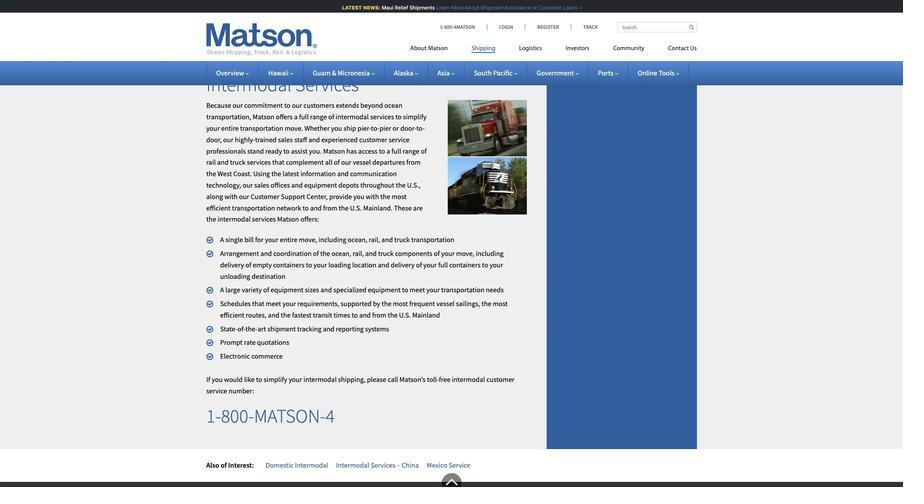 Task type: describe. For each thing, give the bounding box(es) containing it.
art
[[258, 325, 266, 334]]

needs
[[486, 286, 504, 295]]

the down along
[[206, 215, 216, 224]]

1 vertical spatial services
[[247, 158, 271, 167]]

vessel inside because our commitment to our customers extends beyond ocean transportation, matson offers a full range of intermodal services to simplify your entire transportation move. whether you ship pier-to-pier or door-to- door, our highly-trained sales staff and experienced customer service professionals stand ready to assist you. matson has access to a full range of rail and truck services that complement all of our vessel departures from the west coast. using the latest information and communication technology, our sales offices and equipment depots throughout the u.s., along with our customer support center, provide you with the most efficient transportation network to and from the u.s. mainland. these are the intermodal services matson offers:
[[353, 158, 371, 167]]

0 horizontal spatial a
[[294, 112, 298, 122]]

complement
[[286, 158, 324, 167]]

truck inside arrangement and coordination of the ocean, rail, and truck components of your move, including delivery of empty containers to your loading location and delivery of your full containers to your unloading destination
[[378, 249, 394, 258]]

and up support
[[291, 181, 303, 190]]

commerce
[[252, 352, 283, 361]]

investors
[[566, 46, 590, 52]]

logistics link
[[508, 42, 554, 58]]

arrangement
[[220, 249, 259, 258]]

free
[[439, 376, 451, 385]]

transportation up trained
[[240, 124, 283, 133]]

1 horizontal spatial meet
[[410, 286, 425, 295]]

1 vertical spatial a
[[387, 147, 390, 156]]

1 vertical spatial truck
[[395, 236, 410, 245]]

quotations
[[257, 339, 289, 348]]

the right the by
[[382, 300, 392, 309]]

staff
[[294, 135, 307, 144]]

the up shipment
[[281, 311, 291, 320]]

about matson
[[410, 46, 448, 52]]

provide
[[329, 192, 352, 201]]

the up systems on the left bottom of page
[[388, 311, 398, 320]]

schedules
[[220, 300, 251, 309]]

state-
[[220, 325, 238, 334]]

your down the components
[[424, 261, 437, 270]]

2 with from the left
[[366, 192, 379, 201]]

services for intermodal services
[[296, 73, 359, 96]]

2 containers from the left
[[450, 261, 481, 270]]

transportation,
[[206, 112, 251, 122]]

to down the components
[[402, 286, 408, 295]]

empty
[[253, 261, 272, 270]]

1 with from the left
[[225, 192, 238, 201]]

transportation up sailings,
[[442, 286, 485, 295]]

requirements,
[[298, 300, 339, 309]]

a for a single bill for your entire move, including ocean, rail, and truck transportation
[[220, 236, 224, 245]]

highly-
[[235, 135, 255, 144]]

shipment
[[476, 4, 499, 11]]

matson's
[[400, 376, 426, 385]]

matson up the 'all'
[[323, 147, 345, 156]]

efficient inside because our commitment to our customers extends beyond ocean transportation, matson offers a full range of intermodal services to simplify your entire transportation move. whether you ship pier-to-pier or door-to- door, our highly-trained sales staff and experienced customer service professionals stand ready to assist you. matson has access to a full range of rail and truck services that complement all of our vessel departures from the west coast. using the latest information and communication technology, our sales offices and equipment depots throughout the u.s., along with our customer support center, provide you with the most efficient transportation network to and from the u.s. mainland. these are the intermodal services matson offers:
[[206, 204, 231, 213]]

rail, inside arrangement and coordination of the ocean, rail, and truck components of your move, including delivery of empty containers to your loading location and delivery of your full containers to your unloading destination
[[353, 249, 364, 258]]

offers:
[[301, 215, 319, 224]]

your up "frequent"
[[427, 286, 440, 295]]

from inside schedules that meet your requirements, supported by the most frequent vessel sailings, the most efficient routes, and the fastest transit times to and from the u.s. mainland
[[372, 311, 387, 320]]

the down the needs
[[482, 300, 492, 309]]

by
[[373, 300, 380, 309]]

1 horizontal spatial about
[[460, 4, 475, 11]]

shipping,
[[338, 376, 366, 385]]

community
[[613, 46, 645, 52]]

a large variety of equipment sizes and specialized equipment to meet your transportation needs
[[220, 286, 504, 295]]

u.s. inside because our commitment to our customers extends beyond ocean transportation, matson offers a full range of intermodal services to simplify your entire transportation move. whether you ship pier-to-pier or door-to- door, our highly-trained sales staff and experienced customer service professionals stand ready to assist you. matson has access to a full range of rail and truck services that complement all of our vessel departures from the west coast. using the latest information and communication technology, our sales offices and equipment depots throughout the u.s., along with our customer support center, provide you with the most efficient transportation network to and from the u.s. mainland. these are the intermodal services matson offers:
[[350, 204, 362, 213]]

customer
[[251, 192, 280, 201]]

for
[[255, 236, 264, 245]]

2 vertical spatial services
[[252, 215, 276, 224]]

the up the offices
[[272, 169, 281, 179]]

the inside arrangement and coordination of the ocean, rail, and truck components of your move, including delivery of empty containers to your loading location and delivery of your full containers to your unloading destination
[[320, 249, 330, 258]]

systems
[[365, 325, 389, 334]]

if you would like to simplify your intermodal shipping, please call matson's toll-free intermodal customer service number:
[[206, 376, 515, 396]]

customer inside because our commitment to our customers extends beyond ocean transportation, matson offers a full range of intermodal services to simplify your entire transportation move. whether you ship pier-to-pier or door-to- door, our highly-trained sales staff and experienced customer service professionals stand ready to assist you. matson has access to a full range of rail and truck services that complement all of our vessel departures from the west coast. using the latest information and communication technology, our sales offices and equipment depots throughout the u.s., along with our customer support center, provide you with the most efficient transportation network to and from the u.s. mainland. these are the intermodal services matson offers:
[[359, 135, 387, 144]]

vessel inside schedules that meet your requirements, supported by the most frequent vessel sailings, the most efficient routes, and the fastest transit times to and from the u.s. mainland
[[437, 300, 455, 309]]

access
[[358, 147, 378, 156]]

specialized
[[334, 286, 367, 295]]

guam
[[313, 68, 331, 78]]

1 horizontal spatial intermodal
[[295, 462, 328, 471]]

and down supported
[[359, 311, 371, 320]]

departures
[[373, 158, 405, 167]]

ocean
[[385, 101, 403, 110]]

intermodal for intermodal services – china
[[336, 462, 369, 471]]

transportation down customer
[[232, 204, 275, 213]]

4
[[326, 405, 335, 428]]

mainland.
[[363, 204, 393, 213]]

overview
[[216, 68, 244, 78]]

alaska link
[[394, 68, 418, 78]]

–
[[397, 462, 400, 471]]

service inside if you would like to simplify your intermodal shipping, please call matson's toll-free intermodal customer service number:
[[206, 387, 227, 396]]

like
[[244, 376, 255, 385]]

your inside schedules that meet your requirements, supported by the most frequent vessel sailings, the most efficient routes, and the fastest transit times to and from the u.s. mainland
[[283, 300, 296, 309]]

and right location
[[378, 261, 390, 270]]

alaska
[[394, 68, 414, 78]]

professionals
[[206, 147, 246, 156]]

0 horizontal spatial range
[[310, 112, 327, 122]]

support
[[281, 192, 305, 201]]

our down coast.
[[243, 181, 253, 190]]

experienced
[[322, 135, 358, 144]]

domestic intermodal
[[266, 462, 328, 471]]

intermodal for intermodal services
[[206, 73, 292, 96]]

our up transportation,
[[233, 101, 243, 110]]

ocean, inside arrangement and coordination of the ocean, rail, and truck components of your move, including delivery of empty containers to your loading location and delivery of your full containers to your unloading destination
[[332, 249, 351, 258]]

tools
[[659, 68, 675, 78]]

1 horizontal spatial entire
[[280, 236, 298, 245]]

and up empty at the left bottom of the page
[[261, 249, 272, 258]]

your up the needs
[[490, 261, 503, 270]]

and down transit
[[323, 325, 335, 334]]

contact us link
[[657, 42, 697, 58]]

door,
[[206, 135, 222, 144]]

blue matson logo with ocean, shipping, truck, rail and logistics written beneath it. image
[[206, 23, 317, 56]]

components
[[395, 249, 433, 258]]

bill
[[245, 236, 254, 245]]

government link
[[537, 68, 579, 78]]

our left customer
[[239, 192, 249, 201]]

intermodal services – china
[[336, 462, 419, 471]]

learn
[[432, 4, 445, 11]]

toll-
[[427, 376, 439, 385]]

state-of-the-art shipment tracking and reporting systems
[[220, 325, 389, 334]]

a single bill for your entire move, including ocean, rail, and truck transportation
[[220, 236, 455, 245]]

that inside because our commitment to our customers extends beyond ocean transportation, matson offers a full range of intermodal services to simplify your entire transportation move. whether you ship pier-to-pier or door-to- door, our highly-trained sales staff and experienced customer service professionals stand ready to assist you. matson has access to a full range of rail and truck services that complement all of our vessel departures from the west coast. using the latest information and communication technology, our sales offices and equipment depots throughout the u.s., along with our customer support center, provide you with the most efficient transportation network to and from the u.s. mainland. these are the intermodal services matson offers:
[[272, 158, 285, 167]]

along
[[206, 192, 223, 201]]

electronic commerce
[[220, 352, 283, 361]]

and right sizes at the bottom of page
[[321, 286, 332, 295]]

including inside arrangement and coordination of the ocean, rail, and truck components of your move, including delivery of empty containers to your loading location and delivery of your full containers to your unloading destination
[[476, 249, 504, 258]]

loans
[[559, 4, 573, 11]]

trained
[[255, 135, 277, 144]]

0 vertical spatial services
[[370, 112, 394, 122]]

sailings,
[[456, 300, 480, 309]]

asia link
[[438, 68, 455, 78]]

that inside schedules that meet your requirements, supported by the most frequent vessel sailings, the most efficient routes, and the fastest transit times to and from the u.s. mainland
[[252, 300, 264, 309]]

the left the u.s.,
[[396, 181, 406, 190]]

communication
[[350, 169, 397, 179]]

mexico service
[[427, 462, 471, 471]]

matson inside top menu 'navigation'
[[428, 46, 448, 52]]

shipping
[[472, 46, 496, 52]]

800- for 4matson
[[444, 24, 454, 30]]

location
[[352, 261, 377, 270]]

1 horizontal spatial you
[[331, 124, 342, 133]]

full inside arrangement and coordination of the ocean, rail, and truck components of your move, including delivery of empty containers to your loading location and delivery of your full containers to your unloading destination
[[439, 261, 448, 270]]

relief
[[390, 4, 404, 11]]

shipments
[[405, 4, 431, 11]]

0 vertical spatial rail,
[[369, 236, 380, 245]]

u.s.,
[[407, 181, 421, 190]]

the-
[[246, 325, 258, 334]]

our down has
[[341, 158, 352, 167]]

1 vertical spatial range
[[403, 147, 420, 156]]

throughout
[[361, 181, 395, 190]]

center,
[[307, 192, 328, 201]]

and down mainland.
[[382, 236, 393, 245]]

and up you.
[[309, 135, 320, 144]]

1-800-4matson
[[440, 24, 475, 30]]

interest:
[[228, 462, 254, 471]]

to inside if you would like to simplify your intermodal shipping, please call matson's toll-free intermodal customer service number:
[[256, 376, 262, 385]]

ports link
[[598, 68, 619, 78]]

rate
[[244, 339, 256, 348]]

about inside top menu 'navigation'
[[410, 46, 427, 52]]

electronic
[[220, 352, 250, 361]]

&
[[332, 68, 336, 78]]

1 horizontal spatial sales
[[278, 135, 293, 144]]

to left assist
[[284, 147, 290, 156]]

transportation up the components
[[411, 236, 455, 245]]

our up the offers
[[292, 101, 302, 110]]

customer inside if you would like to simplify your intermodal shipping, please call matson's toll-free intermodal customer service number:
[[487, 376, 515, 385]]

the up mainland.
[[381, 192, 390, 201]]

prompt
[[220, 339, 243, 348]]

and down the center,
[[310, 204, 322, 213]]

equipment inside because our commitment to our customers extends beyond ocean transportation, matson offers a full range of intermodal services to simplify your entire transportation move. whether you ship pier-to-pier or door-to- door, our highly-trained sales staff and experienced customer service professionals stand ready to assist you. matson has access to a full range of rail and truck services that complement all of our vessel departures from the west coast. using the latest information and communication technology, our sales offices and equipment depots throughout the u.s., along with our customer support center, provide you with the most efficient transportation network to and from the u.s. mainland. these are the intermodal services matson offers:
[[304, 181, 337, 190]]

intermodal up ship
[[336, 112, 369, 122]]

0 horizontal spatial including
[[319, 236, 346, 245]]

offices
[[271, 181, 290, 190]]

1 vertical spatial you
[[354, 192, 365, 201]]

1- for 1-800-matson-4
[[206, 405, 221, 428]]



Task type: vqa. For each thing, say whether or not it's contained in the screenshot.
claim,
no



Task type: locate. For each thing, give the bounding box(es) containing it.
0 horizontal spatial truck
[[230, 158, 246, 167]]

about matson link
[[410, 42, 460, 58]]

meet up routes,
[[266, 300, 281, 309]]

track
[[584, 24, 598, 30]]

2 delivery from the left
[[391, 261, 415, 270]]

your right the components
[[441, 249, 455, 258]]

a left single
[[220, 236, 224, 245]]

or inside because our commitment to our customers extends beyond ocean transportation, matson offers a full range of intermodal services to simplify your entire transportation move. whether you ship pier-to-pier or door-to- door, our highly-trained sales staff and experienced customer service professionals stand ready to assist you. matson has access to a full range of rail and truck services that complement all of our vessel departures from the west coast. using the latest information and communication technology, our sales offices and equipment depots throughout the u.s., along with our customer support center, provide you with the most efficient transportation network to and from the u.s. mainland. these are the intermodal services matson offers:
[[393, 124, 399, 133]]

800- down number:
[[221, 405, 254, 428]]

efficient
[[206, 204, 231, 213], [220, 311, 244, 320]]

0 horizontal spatial entire
[[221, 124, 239, 133]]

truck inside because our commitment to our customers extends beyond ocean transportation, matson offers a full range of intermodal services to simplify your entire transportation move. whether you ship pier-to-pier or door-to- door, our highly-trained sales staff and experienced customer service professionals stand ready to assist you. matson has access to a full range of rail and truck services that complement all of our vessel departures from the west coast. using the latest information and communication technology, our sales offices and equipment depots throughout the u.s., along with our customer support center, provide you with the most efficient transportation network to and from the u.s. mainland. these are the intermodal services matson offers:
[[230, 158, 246, 167]]

large
[[226, 286, 240, 295]]

coast.
[[233, 169, 252, 179]]

a
[[220, 236, 224, 245], [220, 286, 224, 295]]

containers
[[273, 261, 305, 270], [450, 261, 481, 270]]

efficient down along
[[206, 204, 231, 213]]

to up the needs
[[482, 261, 488, 270]]

your up matson- on the left of page
[[289, 376, 302, 385]]

from up the u.s.,
[[407, 158, 421, 167]]

0 horizontal spatial simplify
[[264, 376, 287, 385]]

most up 'these'
[[392, 192, 407, 201]]

0 horizontal spatial to-
[[371, 124, 380, 133]]

truck up coast.
[[230, 158, 246, 167]]

1 horizontal spatial simplify
[[403, 112, 427, 122]]

1 vertical spatial rail,
[[353, 249, 364, 258]]

your up door, in the left of the page
[[206, 124, 220, 133]]

u.s. inside schedules that meet your requirements, supported by the most frequent vessel sailings, the most efficient routes, and the fastest transit times to and from the u.s. mainland
[[399, 311, 411, 320]]

1 vertical spatial u.s.
[[399, 311, 411, 320]]

1 vertical spatial simplify
[[264, 376, 287, 385]]

2 horizontal spatial you
[[354, 192, 365, 201]]

coordination
[[273, 249, 312, 258]]

range
[[310, 112, 327, 122], [403, 147, 420, 156]]

simplify
[[403, 112, 427, 122], [264, 376, 287, 385]]

about
[[460, 4, 475, 11], [410, 46, 427, 52]]

including up "loading"
[[319, 236, 346, 245]]

stand
[[247, 147, 264, 156]]

most inside because our commitment to our customers extends beyond ocean transportation, matson offers a full range of intermodal services to simplify your entire transportation move. whether you ship pier-to-pier or door-to- door, our highly-trained sales staff and experienced customer service professionals stand ready to assist you. matson has access to a full range of rail and truck services that complement all of our vessel departures from the west coast. using the latest information and communication technology, our sales offices and equipment depots throughout the u.s., along with our customer support center, provide you with the most efficient transportation network to and from the u.s. mainland. these are the intermodal services matson offers:
[[392, 192, 407, 201]]

to up the offers
[[284, 101, 291, 110]]

0 horizontal spatial intermodal
[[206, 73, 292, 96]]

from
[[407, 158, 421, 167], [323, 204, 337, 213], [372, 311, 387, 320]]

meet up "frequent"
[[410, 286, 425, 295]]

and up the depots at left top
[[337, 169, 349, 179]]

0 vertical spatial about
[[460, 4, 475, 11]]

equipment down destination
[[271, 286, 304, 295]]

beyond
[[361, 101, 383, 110]]

2 horizontal spatial full
[[439, 261, 448, 270]]

a left large
[[220, 286, 224, 295]]

1 horizontal spatial containers
[[450, 261, 481, 270]]

or right pier
[[393, 124, 399, 133]]

latest
[[338, 4, 357, 11]]

commitment
[[244, 101, 283, 110]]

a for a large variety of equipment sizes and specialized equipment to meet your transportation needs
[[220, 286, 224, 295]]

0 horizontal spatial containers
[[273, 261, 305, 270]]

sales
[[278, 135, 293, 144], [254, 181, 269, 190]]

0 horizontal spatial with
[[225, 192, 238, 201]]

truck
[[230, 158, 246, 167], [395, 236, 410, 245], [378, 249, 394, 258]]

and up shipment
[[268, 311, 280, 320]]

you inside if you would like to simplify your intermodal shipping, please call matson's toll-free intermodal customer service number:
[[212, 376, 223, 385]]

to up departures
[[379, 147, 385, 156]]

0 vertical spatial entire
[[221, 124, 239, 133]]

south pacific
[[474, 68, 513, 78]]

simplify up 'door-'
[[403, 112, 427, 122]]

more
[[447, 4, 459, 11]]

from down the by
[[372, 311, 387, 320]]

2 vertical spatial full
[[439, 261, 448, 270]]

truck left the components
[[378, 249, 394, 258]]

0 horizontal spatial move,
[[299, 236, 317, 245]]

services up pier
[[370, 112, 394, 122]]

0 vertical spatial vessel
[[353, 158, 371, 167]]

0 horizontal spatial full
[[299, 112, 309, 122]]

you down the depots at left top
[[354, 192, 365, 201]]

top menu navigation
[[410, 42, 697, 58]]

0 vertical spatial service
[[389, 135, 410, 144]]

also of interest:
[[206, 462, 254, 471]]

or left 'container'
[[528, 4, 533, 11]]

a
[[294, 112, 298, 122], [387, 147, 390, 156]]

u.s. down "frequent"
[[399, 311, 411, 320]]

your left "loading"
[[314, 261, 327, 270]]

service inside because our commitment to our customers extends beyond ocean transportation, matson offers a full range of intermodal services to simplify your entire transportation move. whether you ship pier-to-pier or door-to- door, our highly-trained sales staff and experienced customer service professionals stand ready to assist you. matson has access to a full range of rail and truck services that complement all of our vessel departures from the west coast. using the latest information and communication technology, our sales offices and equipment depots throughout the u.s., along with our customer support center, provide you with the most efficient transportation network to and from the u.s. mainland. these are the intermodal services matson offers:
[[389, 135, 410, 144]]

that down ready
[[272, 158, 285, 167]]

west
[[218, 169, 232, 179]]

0 horizontal spatial equipment
[[271, 286, 304, 295]]

0 vertical spatial services
[[296, 73, 359, 96]]

2 vertical spatial from
[[372, 311, 387, 320]]

800- for matson-
[[221, 405, 254, 428]]

1 vertical spatial sales
[[254, 181, 269, 190]]

most left "frequent"
[[393, 300, 408, 309]]

online tools
[[638, 68, 675, 78]]

0 horizontal spatial or
[[393, 124, 399, 133]]

0 horizontal spatial meet
[[266, 300, 281, 309]]

2 horizontal spatial from
[[407, 158, 421, 167]]

door-
[[401, 124, 417, 133]]

1 horizontal spatial truck
[[378, 249, 394, 258]]

logistics
[[519, 46, 542, 52]]

entire inside because our commitment to our customers extends beyond ocean transportation, matson offers a full range of intermodal services to simplify your entire transportation move. whether you ship pier-to-pier or door-to- door, our highly-trained sales staff and experienced customer service professionals stand ready to assist you. matson has access to a full range of rail and truck services that complement all of our vessel departures from the west coast. using the latest information and communication technology, our sales offices and equipment depots throughout the u.s., along with our customer support center, provide you with the most efficient transportation network to and from the u.s. mainland. these are the intermodal services matson offers:
[[221, 124, 239, 133]]

mainland
[[412, 311, 440, 320]]

1 horizontal spatial vessel
[[437, 300, 455, 309]]

2 a from the top
[[220, 286, 224, 295]]

you right if
[[212, 376, 223, 385]]

offers
[[276, 112, 293, 122]]

to- down the beyond
[[371, 124, 380, 133]]

to down supported
[[352, 311, 358, 320]]

you.
[[309, 147, 322, 156]]

to down ocean
[[396, 112, 402, 122]]

your right for
[[265, 236, 279, 245]]

including
[[319, 236, 346, 245], [476, 249, 504, 258]]

0 vertical spatial a
[[294, 112, 298, 122]]

1 vertical spatial service
[[206, 387, 227, 396]]

1 horizontal spatial with
[[366, 192, 379, 201]]

most down the needs
[[493, 300, 508, 309]]

frequent
[[410, 300, 435, 309]]

1 vertical spatial efficient
[[220, 311, 244, 320]]

efficient inside schedules that meet your requirements, supported by the most frequent vessel sailings, the most efficient routes, and the fastest transit times to and from the u.s. mainland
[[220, 311, 244, 320]]

whether
[[305, 124, 330, 133]]

1 vertical spatial move,
[[456, 249, 475, 258]]

0 vertical spatial u.s.
[[350, 204, 362, 213]]

range down 'door-'
[[403, 147, 420, 156]]

delivery down the components
[[391, 261, 415, 270]]

intermodal right free
[[452, 376, 485, 385]]

1 vertical spatial 1-
[[206, 405, 221, 428]]

1 to- from the left
[[371, 124, 380, 133]]

0 vertical spatial ocean,
[[348, 236, 368, 245]]

matson containership arriving honolulu, hawaii with containers. image
[[0, 0, 904, 56]]

1 horizontal spatial rail,
[[369, 236, 380, 245]]

entire up coordination
[[280, 236, 298, 245]]

0 horizontal spatial you
[[212, 376, 223, 385]]

services
[[370, 112, 394, 122], [247, 158, 271, 167], [252, 215, 276, 224]]

services up the customers
[[296, 73, 359, 96]]

sales down the using
[[254, 181, 269, 190]]

depots
[[339, 181, 359, 190]]

1 horizontal spatial or
[[528, 4, 533, 11]]

because
[[206, 101, 231, 110]]

a up move.
[[294, 112, 298, 122]]

0 vertical spatial or
[[528, 4, 533, 11]]

micronesia
[[338, 68, 370, 78]]

loading
[[329, 261, 351, 270]]

1 horizontal spatial services
[[371, 462, 396, 471]]

and up west
[[217, 158, 229, 167]]

community link
[[602, 42, 657, 58]]

1 horizontal spatial delivery
[[391, 261, 415, 270]]

china
[[402, 462, 419, 471]]

government
[[537, 68, 574, 78]]

move, inside arrangement and coordination of the ocean, rail, and truck components of your move, including delivery of empty containers to your loading location and delivery of your full containers to your unloading destination
[[456, 249, 475, 258]]

1 vertical spatial a
[[220, 286, 224, 295]]

ocean, up arrangement and coordination of the ocean, rail, and truck components of your move, including delivery of empty containers to your loading location and delivery of your full containers to your unloading destination
[[348, 236, 368, 245]]

0 horizontal spatial 800-
[[221, 405, 254, 428]]

ship
[[344, 124, 356, 133]]

u.s. down provide
[[350, 204, 362, 213]]

rail,
[[369, 236, 380, 245], [353, 249, 364, 258]]

1 horizontal spatial from
[[372, 311, 387, 320]]

service
[[389, 135, 410, 144], [206, 387, 227, 396]]

simplify inside if you would like to simplify your intermodal shipping, please call matson's toll-free intermodal customer service number:
[[264, 376, 287, 385]]

to down coordination
[[306, 261, 312, 270]]

1- down the learn
[[440, 24, 444, 30]]

1 horizontal spatial customer
[[487, 376, 515, 385]]

container
[[534, 4, 557, 11]]

contact
[[669, 46, 689, 52]]

you up experienced
[[331, 124, 342, 133]]

0 vertical spatial including
[[319, 236, 346, 245]]

search image
[[690, 25, 694, 30]]

mexico service link
[[427, 462, 471, 471]]

fastest
[[292, 311, 312, 320]]

maui
[[377, 4, 389, 11]]

1 vertical spatial including
[[476, 249, 504, 258]]

0 vertical spatial sales
[[278, 135, 293, 144]]

the down rail at the top of the page
[[206, 169, 216, 179]]

please
[[367, 376, 386, 385]]

intermodal up single
[[218, 215, 251, 224]]

>
[[574, 4, 578, 11]]

routes,
[[246, 311, 267, 320]]

matson up asia
[[428, 46, 448, 52]]

1 horizontal spatial u.s.
[[399, 311, 411, 320]]

0 vertical spatial 1-
[[440, 24, 444, 30]]

0 horizontal spatial 1-
[[206, 405, 221, 428]]

meet inside schedules that meet your requirements, supported by the most frequent vessel sailings, the most efficient routes, and the fastest transit times to and from the u.s. mainland
[[266, 300, 281, 309]]

to up offers:
[[303, 204, 309, 213]]

matson down network
[[277, 215, 299, 224]]

1 vertical spatial vessel
[[437, 300, 455, 309]]

800- down more
[[444, 24, 454, 30]]

online tools link
[[638, 68, 680, 78]]

2 horizontal spatial equipment
[[368, 286, 401, 295]]

sales down move.
[[278, 135, 293, 144]]

your
[[206, 124, 220, 133], [265, 236, 279, 245], [441, 249, 455, 258], [314, 261, 327, 270], [424, 261, 437, 270], [490, 261, 503, 270], [427, 286, 440, 295], [283, 300, 296, 309], [289, 376, 302, 385]]

information
[[301, 169, 336, 179]]

0 horizontal spatial that
[[252, 300, 264, 309]]

1 horizontal spatial move,
[[456, 249, 475, 258]]

0 horizontal spatial customer
[[359, 135, 387, 144]]

with down technology,
[[225, 192, 238, 201]]

these
[[394, 204, 412, 213]]

0 vertical spatial move,
[[299, 236, 317, 245]]

matson down commitment
[[253, 112, 274, 122]]

intermodal services – china link
[[336, 462, 419, 471]]

Search search field
[[618, 22, 697, 32]]

None search field
[[618, 22, 697, 32]]

simplify inside because our commitment to our customers extends beyond ocean transportation, matson offers a full range of intermodal services to simplify your entire transportation move. whether you ship pier-to-pier or door-to- door, our highly-trained sales staff and experienced customer service professionals stand ready to assist you. matson has access to a full range of rail and truck services that complement all of our vessel departures from the west coast. using the latest information and communication technology, our sales offices and equipment depots throughout the u.s., along with our customer support center, provide you with the most efficient transportation network to and from the u.s. mainland. these are the intermodal services matson offers:
[[403, 112, 427, 122]]

from down provide
[[323, 204, 337, 213]]

1 a from the top
[[220, 236, 224, 245]]

containers up sailings,
[[450, 261, 481, 270]]

rail
[[206, 158, 216, 167]]

simplify down commerce
[[264, 376, 287, 385]]

us
[[691, 46, 697, 52]]

or
[[528, 4, 533, 11], [393, 124, 399, 133]]

0 horizontal spatial about
[[410, 46, 427, 52]]

entire
[[221, 124, 239, 133], [280, 236, 298, 245]]

shipment
[[268, 325, 296, 334]]

services left –
[[371, 462, 396, 471]]

1 containers from the left
[[273, 261, 305, 270]]

service down if
[[206, 387, 227, 396]]

1 vertical spatial customer
[[487, 376, 515, 385]]

2 horizontal spatial truck
[[395, 236, 410, 245]]

to right like
[[256, 376, 262, 385]]

login link
[[487, 24, 525, 30]]

sizes
[[305, 286, 319, 295]]

your inside because our commitment to our customers extends beyond ocean transportation, matson offers a full range of intermodal services to simplify your entire transportation move. whether you ship pier-to-pier or door-to- door, our highly-trained sales staff and experienced customer service professionals stand ready to assist you. matson has access to a full range of rail and truck services that complement all of our vessel departures from the west coast. using the latest information and communication technology, our sales offices and equipment depots throughout the u.s., along with our customer support center, provide you with the most efficient transportation network to and from the u.s. mainland. these are the intermodal services matson offers:
[[206, 124, 220, 133]]

assistance
[[500, 4, 526, 11]]

0 horizontal spatial rail,
[[353, 249, 364, 258]]

service down 'door-'
[[389, 135, 410, 144]]

1 horizontal spatial range
[[403, 147, 420, 156]]

service
[[449, 462, 471, 471]]

1 vertical spatial from
[[323, 204, 337, 213]]

1 vertical spatial full
[[392, 147, 401, 156]]

times
[[334, 311, 350, 320]]

efficient down schedules
[[220, 311, 244, 320]]

1 horizontal spatial equipment
[[304, 181, 337, 190]]

section
[[537, 56, 707, 450]]

0 vertical spatial full
[[299, 112, 309, 122]]

that
[[272, 158, 285, 167], [252, 300, 264, 309]]

1- for 1-800-4matson
[[440, 24, 444, 30]]

a up departures
[[387, 147, 390, 156]]

0 vertical spatial from
[[407, 158, 421, 167]]

1-800-4matson link
[[440, 24, 487, 30]]

0 horizontal spatial from
[[323, 204, 337, 213]]

1-800-matson-4
[[206, 405, 335, 428]]

intermodal left shipping,
[[304, 376, 337, 385]]

0 vertical spatial range
[[310, 112, 327, 122]]

latest
[[283, 169, 299, 179]]

1 vertical spatial 800-
[[221, 405, 254, 428]]

to inside schedules that meet your requirements, supported by the most frequent vessel sailings, the most efficient routes, and the fastest transit times to and from the u.s. mainland
[[352, 311, 358, 320]]

because our commitment to our customers extends beyond ocean transportation, matson offers a full range of intermodal services to simplify your entire transportation move. whether you ship pier-to-pier or door-to- door, our highly-trained sales staff and experienced customer service professionals stand ready to assist you. matson has access to a full range of rail and truck services that complement all of our vessel departures from the west coast. using the latest information and communication technology, our sales offices and equipment depots throughout the u.s., along with our customer support center, provide you with the most efficient transportation network to and from the u.s. mainland. these are the intermodal services matson offers:
[[206, 101, 427, 224]]

services for intermodal services – china
[[371, 462, 396, 471]]

0 vertical spatial that
[[272, 158, 285, 167]]

transportation
[[240, 124, 283, 133], [232, 204, 275, 213], [411, 236, 455, 245], [442, 286, 485, 295]]

0 vertical spatial customer
[[359, 135, 387, 144]]

1 horizontal spatial a
[[387, 147, 390, 156]]

0 horizontal spatial sales
[[254, 181, 269, 190]]

footer
[[0, 474, 904, 488]]

0 horizontal spatial service
[[206, 387, 227, 396]]

1 horizontal spatial including
[[476, 249, 504, 258]]

to-
[[371, 124, 380, 133], [417, 124, 425, 133]]

our up professionals
[[223, 135, 234, 144]]

guam & micronesia link
[[313, 68, 375, 78]]

tracking
[[297, 325, 322, 334]]

1 vertical spatial about
[[410, 46, 427, 52]]

pier-
[[358, 124, 371, 133]]

entire down transportation,
[[221, 124, 239, 133]]

ports
[[598, 68, 614, 78]]

the
[[206, 169, 216, 179], [272, 169, 281, 179], [396, 181, 406, 190], [381, 192, 390, 201], [339, 204, 349, 213], [206, 215, 216, 224], [320, 249, 330, 258], [382, 300, 392, 309], [482, 300, 492, 309], [281, 311, 291, 320], [388, 311, 398, 320]]

customers
[[304, 101, 335, 110]]

0 horizontal spatial services
[[296, 73, 359, 96]]

your inside if you would like to simplify your intermodal shipping, please call matson's toll-free intermodal customer service number:
[[289, 376, 302, 385]]

1 delivery from the left
[[220, 261, 244, 270]]

backtop image
[[442, 474, 462, 488]]

0 vertical spatial a
[[220, 236, 224, 245]]

and up location
[[365, 249, 377, 258]]

intermodal
[[336, 112, 369, 122], [218, 215, 251, 224], [304, 376, 337, 385], [452, 376, 485, 385]]

guam & micronesia
[[313, 68, 370, 78]]

your up fastest
[[283, 300, 296, 309]]

register link
[[525, 24, 571, 30]]

0 horizontal spatial delivery
[[220, 261, 244, 270]]

range down the customers
[[310, 112, 327, 122]]

the down provide
[[339, 204, 349, 213]]

south
[[474, 68, 492, 78]]

800-
[[444, 24, 454, 30], [221, 405, 254, 428]]

the down a single bill for your entire move, including ocean, rail, and truck transportation
[[320, 249, 330, 258]]

containers down coordination
[[273, 261, 305, 270]]

1 horizontal spatial full
[[392, 147, 401, 156]]

2 to- from the left
[[417, 124, 425, 133]]

2 vertical spatial you
[[212, 376, 223, 385]]

1 vertical spatial that
[[252, 300, 264, 309]]

equipment up the by
[[368, 286, 401, 295]]



